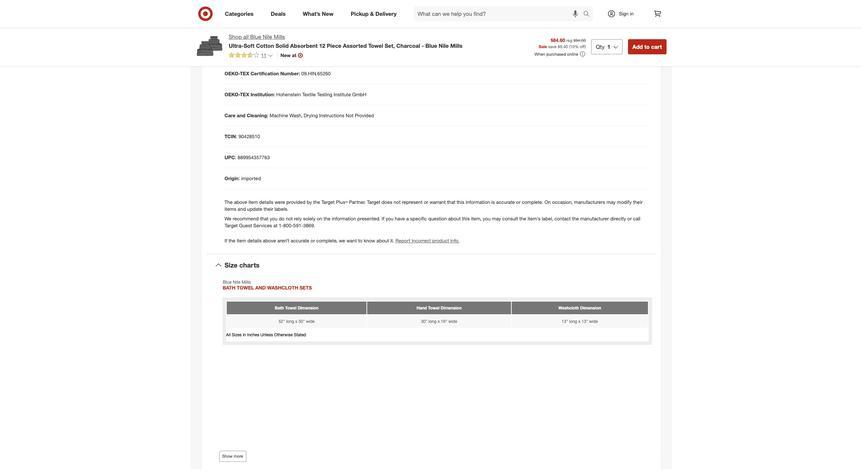 Task type: locate. For each thing, give the bounding box(es) containing it.
889954357763
[[238, 155, 270, 160]]

mills up solid
[[274, 33, 285, 40]]

information inside the above item details were provided by the target plus™ partner. target does not represent or warrant that this information is accurate or complete. on occasion, manufacturers may modify their items and update their labels.
[[466, 199, 490, 205]]

the down we at the left top of the page
[[229, 238, 235, 244]]

$94.00
[[574, 38, 586, 43]]

1 vertical spatial to
[[358, 238, 362, 244]]

pickup & delivery
[[351, 10, 397, 17]]

by for the
[[307, 199, 312, 205]]

categories
[[225, 10, 254, 17]]

or inside the we recommend that you do not rely solely on the information presented. if you have a specific question about this item, you may consult the item's label, contact the manufacturer directly or call target guest services at 1-800-591-3869.
[[628, 216, 632, 222]]

presented.
[[357, 216, 380, 222]]

show more
[[222, 454, 243, 459]]

tex down 11 link
[[240, 71, 249, 76]]

image of ultra-soft cotton solid absorbent 12 piece assorted towel set, charcoal - blue nile mills image
[[196, 33, 223, 61]]

1 vertical spatial at
[[273, 223, 278, 229]]

0 horizontal spatial that
[[260, 216, 268, 222]]

accurate
[[496, 199, 515, 205], [291, 238, 309, 244]]

nile up cotton
[[263, 33, 272, 40]]

0 vertical spatial details
[[259, 199, 273, 205]]

accurate down "591-"
[[291, 238, 309, 244]]

1
[[607, 43, 611, 50]]

0 vertical spatial about
[[448, 216, 461, 222]]

new right what's
[[322, 10, 334, 17]]

12
[[319, 42, 325, 49]]

1 vertical spatial not
[[286, 216, 293, 222]]

modify
[[617, 199, 632, 205]]

services
[[253, 223, 272, 229]]

their left 'labels.'
[[264, 206, 273, 212]]

at left 1-
[[273, 223, 278, 229]]

size charts button
[[207, 254, 656, 276]]

1 horizontal spatial nile
[[439, 42, 449, 49]]

if the item details above aren't accurate or complete, we want to know about it. report incorrect product info.
[[225, 238, 459, 244]]

or left call
[[628, 216, 632, 222]]

1 vertical spatial this
[[462, 216, 470, 222]]

and right care
[[237, 113, 245, 118]]

0 vertical spatial oeko-
[[356, 29, 371, 34]]

that inside the we recommend that you do not rely solely on the information presented. if you have a specific question about this item, you may consult the item's label, contact the manufacturer directly or call target guest services at 1-800-591-3869.
[[260, 216, 268, 222]]

by right provided
[[307, 199, 312, 205]]

you right item,
[[483, 216, 491, 222]]

and inside the above item details were provided by the target plus™ partner. target does not represent or warrant that this information is accurate or complete. on occasion, manufacturers may modify their items and update their labels.
[[238, 206, 246, 212]]

is
[[491, 199, 495, 205]]

0 horizontal spatial if
[[225, 238, 227, 244]]

the inside the above item details were provided by the target plus™ partner. target does not represent or warrant that this information is accurate or complete. on occasion, manufacturers may modify their items and update their labels.
[[313, 199, 320, 205]]

0 horizontal spatial at
[[273, 223, 278, 229]]

1 vertical spatial information
[[332, 216, 356, 222]]

new down solid
[[281, 52, 291, 58]]

care
[[225, 113, 236, 118]]

0 horizontal spatial may
[[492, 216, 501, 222]]

by inside the above item details were provided by the target plus™ partner. target does not represent or warrant that this information is accurate or complete. on occasion, manufacturers may modify their items and update their labels.
[[307, 199, 312, 205]]

information down plus™
[[332, 216, 356, 222]]

2 vertical spatial tex
[[240, 92, 249, 97]]

you left have on the top left
[[386, 216, 394, 222]]

1 vertical spatial oeko-
[[225, 71, 240, 76]]

1 vertical spatial item
[[237, 238, 246, 244]]

1 vertical spatial their
[[264, 206, 273, 212]]

details down services
[[248, 238, 262, 244]]

0 vertical spatial nile
[[263, 33, 272, 40]]

1 vertical spatial by
[[307, 199, 312, 205]]

and up recommend
[[238, 206, 246, 212]]

this right warrant
[[457, 199, 464, 205]]

0 horizontal spatial by
[[307, 199, 312, 205]]

have
[[395, 216, 405, 222]]

rely
[[294, 216, 302, 222]]

it.
[[390, 238, 394, 244]]

may inside the we recommend that you do not rely solely on the information presented. if you have a specific question about this item, you may consult the item's label, contact the manufacturer directly or call target guest services at 1-800-591-3869.
[[492, 216, 501, 222]]

1 you from the left
[[270, 216, 278, 222]]

if down we at the left top of the page
[[225, 238, 227, 244]]

0 vertical spatial not
[[394, 199, 401, 205]]

tex
[[371, 29, 380, 34], [240, 71, 249, 76], [240, 92, 249, 97]]

0 horizontal spatial blue
[[250, 33, 261, 40]]

directly
[[610, 216, 626, 222]]

that right warrant
[[447, 199, 455, 205]]

above right the
[[234, 199, 247, 205]]

their right modify
[[633, 199, 643, 205]]

fabric weight type: midweight (450-550 gsm)
[[225, 8, 327, 13]]

1 horizontal spatial at
[[292, 52, 297, 58]]

about right question
[[448, 216, 461, 222]]

certifications:
[[280, 29, 313, 34]]

1 horizontal spatial about
[[448, 216, 461, 222]]

1 horizontal spatial mills
[[450, 42, 463, 49]]

tex up towel
[[371, 29, 380, 34]]

represent
[[402, 199, 423, 205]]

item inside the above item details were provided by the target plus™ partner. target does not represent or warrant that this information is accurate or complete. on occasion, manufacturers may modify their items and update their labels.
[[249, 199, 258, 205]]

consult
[[502, 216, 518, 222]]

1 vertical spatial details
[[248, 238, 262, 244]]

upc : 889954357763
[[225, 155, 270, 160]]

not right does
[[394, 199, 401, 205]]

drying
[[304, 113, 318, 118]]

1 horizontal spatial accurate
[[496, 199, 515, 205]]

report
[[396, 238, 410, 244]]

0 vertical spatial information
[[466, 199, 490, 205]]

0 vertical spatial to
[[645, 43, 650, 50]]

call
[[633, 216, 641, 222]]

save
[[548, 44, 557, 49]]

0 vertical spatial blue
[[250, 33, 261, 40]]

tex left institution:
[[240, 92, 249, 97]]

0 vertical spatial that
[[447, 199, 455, 205]]

: for upc
[[235, 155, 236, 160]]

: left imported
[[239, 176, 240, 181]]

3 you from the left
[[483, 216, 491, 222]]

tex for oeko-tex institution: hohenstein textile testing institute gmbh
[[240, 92, 249, 97]]

0 vertical spatial :
[[236, 134, 237, 139]]

nile right -
[[439, 42, 449, 49]]

0 vertical spatial by
[[350, 29, 355, 34]]

about left 'it.' at the left bottom
[[377, 238, 389, 244]]

oeko- for oeko-tex institution: hohenstein textile testing institute gmbh
[[225, 92, 240, 97]]

size charts
[[225, 261, 260, 269]]

0 horizontal spatial new
[[281, 52, 291, 58]]

details inside the above item details were provided by the target plus™ partner. target does not represent or warrant that this information is accurate or complete. on occasion, manufacturers may modify their items and update their labels.
[[259, 199, 273, 205]]

absorbent
[[290, 42, 318, 49]]

1 horizontal spatial that
[[447, 199, 455, 205]]

information inside the we recommend that you do not rely solely on the information presented. if you have a specific question about this item, you may consult the item's label, contact the manufacturer directly or call target guest services at 1-800-591-3869.
[[332, 216, 356, 222]]

target down we at the left top of the page
[[225, 223, 238, 229]]

oeko-
[[356, 29, 371, 34], [225, 71, 240, 76], [225, 92, 240, 97]]

want
[[347, 238, 357, 244]]

the up on
[[313, 199, 320, 205]]

1 vertical spatial about
[[377, 238, 389, 244]]

1 horizontal spatial target
[[322, 199, 335, 205]]

not inside the above item details were provided by the target plus™ partner. target does not represent or warrant that this information is accurate or complete. on occasion, manufacturers may modify their items and update their labels.
[[394, 199, 401, 205]]

details up update
[[259, 199, 273, 205]]

1 vertical spatial mills
[[450, 42, 463, 49]]

above left "aren't"
[[263, 238, 276, 244]]

delivery
[[376, 10, 397, 17]]

soft
[[244, 42, 255, 49]]

details
[[259, 199, 273, 205], [248, 238, 262, 244]]

or right shop
[[245, 29, 250, 34]]

0 horizontal spatial mills
[[274, 33, 285, 40]]

mills right -
[[450, 42, 463, 49]]

1 vertical spatial nile
[[439, 42, 449, 49]]

1 vertical spatial tex
[[240, 71, 249, 76]]

this inside the we recommend that you do not rely solely on the information presented. if you have a specific question about this item, you may consult the item's label, contact the manufacturer directly or call target guest services at 1-800-591-3869.
[[462, 216, 470, 222]]

blue
[[250, 33, 261, 40], [426, 42, 437, 49]]

if right presented.
[[382, 216, 384, 222]]

a
[[406, 216, 409, 222]]

$84.60 reg $94.00 sale save $ 9.40 ( 10 % off )
[[539, 37, 586, 49]]

by for oeko-
[[350, 29, 355, 34]]

this left item,
[[462, 216, 470, 222]]

cleaning:
[[247, 113, 268, 118]]

1 vertical spatial above
[[263, 238, 276, 244]]

by right 100
[[350, 29, 355, 34]]

at down absorbent
[[292, 52, 297, 58]]

information left is
[[466, 199, 490, 205]]

target inside the we recommend that you do not rely solely on the information presented. if you have a specific question about this item, you may consult the item's label, contact the manufacturer directly or call target guest services at 1-800-591-3869.
[[225, 223, 238, 229]]

new at
[[281, 52, 297, 58]]

not inside the we recommend that you do not rely solely on the information presented. if you have a specific question about this item, you may consult the item's label, contact the manufacturer directly or call target guest services at 1-800-591-3869.
[[286, 216, 293, 222]]

add to cart
[[633, 43, 662, 50]]

1 horizontal spatial by
[[350, 29, 355, 34]]

the left item's
[[520, 216, 526, 222]]

origin
[[225, 176, 239, 181]]

2 horizontal spatial you
[[483, 216, 491, 222]]

1 horizontal spatial you
[[386, 216, 394, 222]]

0 vertical spatial may
[[607, 199, 616, 205]]

at inside the we recommend that you do not rely solely on the information presented. if you have a specific question about this item, you may consult the item's label, contact the manufacturer directly or call target guest services at 1-800-591-3869.
[[273, 223, 278, 229]]

: left 90428510
[[236, 134, 237, 139]]

blue right all
[[250, 33, 261, 40]]

to
[[645, 43, 650, 50], [358, 238, 362, 244]]

1 vertical spatial may
[[492, 216, 501, 222]]

online
[[567, 51, 578, 57]]

1 vertical spatial that
[[260, 216, 268, 222]]

1 horizontal spatial their
[[633, 199, 643, 205]]

manufacturer
[[580, 216, 609, 222]]

testing
[[317, 92, 332, 97]]

to right want
[[358, 238, 362, 244]]

1 horizontal spatial information
[[466, 199, 490, 205]]

$84.60
[[551, 37, 565, 43]]

2 vertical spatial oeko-
[[225, 92, 240, 97]]

gsm)
[[315, 8, 327, 13]]

90428510
[[239, 134, 260, 139]]

or
[[245, 29, 250, 34], [424, 199, 428, 205], [516, 199, 521, 205], [628, 216, 632, 222], [311, 238, 315, 244]]

what's new
[[303, 10, 334, 17]]

1 horizontal spatial if
[[382, 216, 384, 222]]

nile
[[263, 33, 272, 40], [439, 42, 449, 49]]

0 horizontal spatial accurate
[[291, 238, 309, 244]]

info.
[[451, 238, 459, 244]]

9.40
[[560, 44, 568, 49]]

1 horizontal spatial not
[[394, 199, 401, 205]]

shop all blue nile mills ultra-soft cotton solid absorbent 12 piece assorted towel set, charcoal - blue nile mills
[[229, 33, 463, 49]]

may left modify
[[607, 199, 616, 205]]

item up update
[[249, 199, 258, 205]]

800-
[[283, 223, 293, 229]]

to right "add"
[[645, 43, 650, 50]]

0 horizontal spatial target
[[225, 223, 238, 229]]

0 vertical spatial and
[[237, 113, 245, 118]]

0 vertical spatial at
[[292, 52, 297, 58]]

item down 'guest'
[[237, 238, 246, 244]]

solid
[[276, 42, 289, 49]]

piece
[[327, 42, 341, 49]]

not up 800-
[[286, 216, 293, 222]]

quick
[[272, 50, 285, 55]]

0 vertical spatial above
[[234, 199, 247, 205]]

may left consult
[[492, 216, 501, 222]]

0 vertical spatial new
[[322, 10, 334, 17]]

1 vertical spatial and
[[238, 206, 246, 212]]

1 horizontal spatial item
[[249, 199, 258, 205]]

you left do
[[270, 216, 278, 222]]

1 horizontal spatial to
[[645, 43, 650, 50]]

oeko- up assorted on the left top of page
[[356, 29, 371, 34]]

origin : imported
[[225, 176, 261, 181]]

contact
[[555, 216, 571, 222]]

show more button
[[219, 451, 246, 462]]

0 vertical spatial item
[[249, 199, 258, 205]]

oeko- up care
[[225, 92, 240, 97]]

that up services
[[260, 216, 268, 222]]

: left 889954357763 on the left
[[235, 155, 236, 160]]

off
[[580, 44, 585, 49]]

0 vertical spatial if
[[382, 216, 384, 222]]

accurate right is
[[496, 199, 515, 205]]

1 vertical spatial :
[[235, 155, 236, 160]]

0 vertical spatial their
[[633, 199, 643, 205]]

1 horizontal spatial may
[[607, 199, 616, 205]]

blue right -
[[426, 42, 437, 49]]

1 horizontal spatial new
[[322, 10, 334, 17]]

2 vertical spatial :
[[239, 176, 240, 181]]

:
[[236, 134, 237, 139], [235, 155, 236, 160], [239, 176, 240, 181]]

0 horizontal spatial above
[[234, 199, 247, 205]]

1 vertical spatial blue
[[426, 42, 437, 49]]

0 horizontal spatial not
[[286, 216, 293, 222]]

$
[[558, 44, 560, 49]]

target left does
[[367, 199, 380, 205]]

0 horizontal spatial you
[[270, 216, 278, 222]]

10
[[570, 44, 575, 49]]

oeko- down protective
[[225, 71, 240, 76]]

aren't
[[277, 238, 289, 244]]

0 horizontal spatial about
[[377, 238, 389, 244]]

0 horizontal spatial information
[[332, 216, 356, 222]]

cotton
[[256, 42, 274, 49]]

1 horizontal spatial above
[[263, 238, 276, 244]]

gmbh
[[352, 92, 366, 97]]

add to cart button
[[628, 39, 667, 54]]

1 vertical spatial new
[[281, 52, 291, 58]]

target left plus™
[[322, 199, 335, 205]]

0 vertical spatial accurate
[[496, 199, 515, 205]]

0 vertical spatial this
[[457, 199, 464, 205]]

0 horizontal spatial item
[[237, 238, 246, 244]]

information
[[466, 199, 490, 205], [332, 216, 356, 222]]



Task type: vqa. For each thing, say whether or not it's contained in the screenshot.


Task type: describe. For each thing, give the bounding box(es) containing it.
tcin : 90428510
[[225, 134, 260, 139]]

charcoal
[[396, 42, 420, 49]]

item,
[[471, 216, 482, 222]]

we recommend that you do not rely solely on the information presented. if you have a specific question about this item, you may consult the item's label, contact the manufacturer directly or call target guest services at 1-800-591-3869.
[[225, 216, 641, 229]]

0 horizontal spatial their
[[264, 206, 273, 212]]

deals link
[[265, 6, 294, 21]]

item for the
[[237, 238, 246, 244]]

search
[[580, 11, 597, 18]]

update
[[247, 206, 262, 212]]

11
[[261, 52, 266, 58]]

add
[[633, 43, 643, 50]]

accurate inside the above item details were provided by the target plus™ partner. target does not represent or warrant that this information is accurate or complete. on occasion, manufacturers may modify their items and update their labels.
[[496, 199, 515, 205]]

above inside the above item details were provided by the target plus™ partner. target does not represent or warrant that this information is accurate or complete. on occasion, manufacturers may modify their items and update their labels.
[[234, 199, 247, 205]]

standard
[[314, 29, 339, 34]]

on
[[317, 216, 322, 222]]

items
[[225, 206, 236, 212]]

solely
[[303, 216, 316, 222]]

occasion,
[[552, 199, 573, 205]]

if inside the we recommend that you do not rely solely on the information presented. if you have a specific question about this item, you may consult the item's label, contact the manufacturer directly or call target guest services at 1-800-591-3869.
[[382, 216, 384, 222]]

sale
[[539, 44, 547, 49]]

oeko- for oeko-tex certification number: 09.hin.65260
[[225, 71, 240, 76]]

report incorrect product info. button
[[396, 238, 459, 244]]

oeko-tex institution: hohenstein textile testing institute gmbh
[[225, 92, 366, 97]]

or left complete,
[[311, 238, 315, 244]]

details for above
[[248, 238, 262, 244]]

plus™
[[336, 199, 348, 205]]

the right contact
[[572, 216, 579, 222]]

1 vertical spatial accurate
[[291, 238, 309, 244]]

instructions
[[319, 113, 344, 118]]

item for above
[[249, 199, 258, 205]]

towel
[[368, 42, 383, 49]]

may inside the above item details were provided by the target plus™ partner. target does not represent or warrant that this information is accurate or complete. on occasion, manufacturers may modify their items and update their labels.
[[607, 199, 616, 205]]

1 vertical spatial if
[[225, 238, 227, 244]]

1-
[[279, 223, 283, 229]]

institute
[[334, 92, 351, 97]]

pickup
[[351, 10, 369, 17]]

this inside the above item details were provided by the target plus™ partner. target does not represent or warrant that this information is accurate or complete. on occasion, manufacturers may modify their items and update their labels.
[[457, 199, 464, 205]]

more
[[234, 454, 243, 459]]

0 vertical spatial tex
[[371, 29, 380, 34]]

set,
[[385, 42, 395, 49]]

when
[[535, 51, 545, 57]]

oeko-tex certification number: 09.hin.65260
[[225, 71, 331, 76]]

all
[[243, 33, 249, 40]]

0 horizontal spatial nile
[[263, 33, 272, 40]]

complete.
[[522, 199, 543, 205]]

care and cleaning: machine wash, drying instructions not provided
[[225, 113, 374, 118]]

0 vertical spatial mills
[[274, 33, 285, 40]]

tex for oeko-tex certification number: 09.hin.65260
[[240, 71, 249, 76]]

or left the complete.
[[516, 199, 521, 205]]

weight
[[240, 8, 256, 13]]

dry
[[286, 50, 294, 55]]

qty
[[596, 43, 605, 50]]

sign
[[619, 11, 629, 17]]

protective
[[225, 50, 248, 55]]

qualities:
[[249, 50, 271, 55]]

1 horizontal spatial blue
[[426, 42, 437, 49]]

show
[[222, 454, 233, 459]]

hohenstein
[[276, 92, 301, 97]]

to inside add to cart 'button'
[[645, 43, 650, 50]]

categories link
[[219, 6, 262, 21]]

-
[[422, 42, 424, 49]]

complete,
[[316, 238, 338, 244]]

imported
[[241, 176, 261, 181]]

)
[[585, 44, 586, 49]]

What can we help you find? suggestions appear below search field
[[414, 6, 585, 21]]

label,
[[542, 216, 553, 222]]

the right on
[[324, 216, 331, 222]]

2 horizontal spatial target
[[367, 199, 380, 205]]

search button
[[580, 6, 597, 23]]

industry or government certifications: standard 100 by oeko-tex
[[225, 29, 380, 34]]

about inside the we recommend that you do not rely solely on the information presented. if you have a specific question about this item, you may consult the item's label, contact the manufacturer directly or call target guest services at 1-800-591-3869.
[[448, 216, 461, 222]]

or left warrant
[[424, 199, 428, 205]]

shop
[[229, 33, 242, 40]]

we
[[339, 238, 345, 244]]

the
[[225, 199, 233, 205]]

industry
[[225, 29, 244, 34]]

(
[[569, 44, 570, 49]]

recommend
[[233, 216, 259, 222]]

3869.
[[303, 223, 315, 229]]

550
[[306, 8, 314, 13]]

: for origin
[[239, 176, 240, 181]]

textile
[[302, 92, 316, 97]]

not
[[346, 113, 354, 118]]

11 link
[[229, 52, 273, 60]]

question
[[428, 216, 447, 222]]

details for were
[[259, 199, 273, 205]]

what's new link
[[297, 6, 342, 21]]

tcin
[[225, 134, 236, 139]]

do
[[279, 216, 285, 222]]

cart
[[651, 43, 662, 50]]

that inside the above item details were provided by the target plus™ partner. target does not represent or warrant that this information is accurate or complete. on occasion, manufacturers may modify their items and update their labels.
[[447, 199, 455, 205]]

2 you from the left
[[386, 216, 394, 222]]

provided
[[355, 113, 374, 118]]

specific
[[410, 216, 427, 222]]

deals
[[271, 10, 286, 17]]

0 horizontal spatial to
[[358, 238, 362, 244]]

: for tcin
[[236, 134, 237, 139]]

wash,
[[289, 113, 302, 118]]

does
[[382, 199, 392, 205]]

institution:
[[251, 92, 275, 97]]

upc
[[225, 155, 235, 160]]

what's
[[303, 10, 320, 17]]

machine
[[270, 113, 288, 118]]

sign in
[[619, 11, 634, 17]]

were
[[275, 199, 285, 205]]

the above item details were provided by the target plus™ partner. target does not represent or warrant that this information is accurate or complete. on occasion, manufacturers may modify their items and update their labels.
[[225, 199, 643, 212]]



